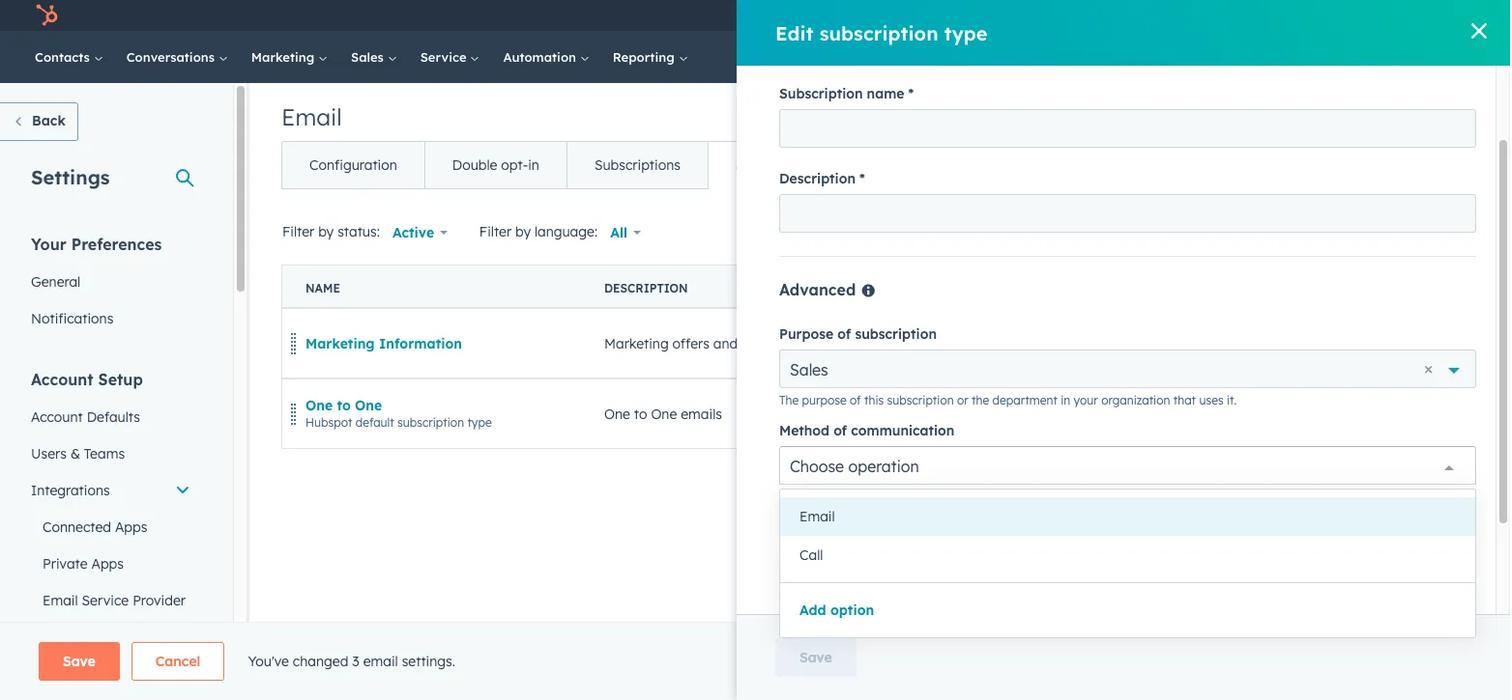 Task type: locate. For each thing, give the bounding box(es) containing it.
1 horizontal spatial filter
[[479, 223, 512, 240]]

1 the from the top
[[779, 393, 799, 408]]

2 english from the top
[[1083, 406, 1128, 423]]

english
[[1083, 335, 1128, 352], [1083, 406, 1128, 423]]

your left organization
[[1074, 393, 1098, 408]]

on
[[970, 596, 984, 610]]

0 vertical spatial account
[[31, 370, 93, 390]]

one to one hubspot default subscription type
[[305, 397, 492, 430]]

sales right marketing link
[[351, 49, 387, 65]]

subscriptions
[[594, 157, 681, 174]]

upgrade image
[[1028, 9, 1045, 26]]

all button
[[598, 214, 653, 252]]

0 vertical spatial apps
[[115, 519, 147, 537]]

in right double
[[528, 157, 539, 174]]

0 vertical spatial service
[[420, 49, 470, 65]]

1 vertical spatial subscription
[[736, 157, 819, 174]]

save button
[[775, 639, 856, 678], [39, 643, 120, 682]]

communication right on
[[1008, 596, 1093, 610]]

your preferences element
[[19, 234, 202, 337]]

0 horizontal spatial by
[[318, 223, 334, 240]]

1 vertical spatial apps
[[91, 556, 124, 573]]

0 horizontal spatial to
[[337, 397, 351, 414]]

2 horizontal spatial type
[[1437, 225, 1462, 240]]

account
[[31, 370, 93, 390], [31, 409, 83, 426]]

1 vertical spatial sales
[[790, 361, 828, 380]]

active inside popup button
[[392, 224, 434, 242]]

active button
[[380, 214, 460, 252]]

page
[[1164, 596, 1192, 610]]

of for subscription
[[837, 326, 851, 343]]

account up users
[[31, 409, 83, 426]]

apps for private apps
[[91, 556, 124, 573]]

double opt-in
[[452, 157, 539, 174]]

1 vertical spatial in
[[1061, 393, 1070, 408]]

0 vertical spatial of
[[837, 326, 851, 343]]

method
[[779, 422, 830, 440]]

1 horizontal spatial by
[[515, 223, 531, 240]]

the for the method or technology used to contact people.
[[779, 490, 799, 505]]

of right purpose
[[837, 326, 851, 343]]

email inside button
[[799, 509, 835, 526]]

email down "method" at the bottom right of the page
[[799, 509, 835, 526]]

marketing offers and updates.
[[604, 335, 797, 352]]

the for the purpose of this subscription or the department in your organization that uses it.
[[779, 393, 799, 408]]

settings.
[[402, 654, 455, 671]]

1 vertical spatial communication
[[1008, 596, 1093, 610]]

help image
[[1212, 9, 1229, 26]]

0 vertical spatial sales
[[351, 49, 387, 65]]

1 vertical spatial or
[[848, 490, 859, 505]]

preview
[[779, 556, 840, 575]]

marketplace downloads
[[31, 633, 184, 651]]

account for account defaults
[[31, 409, 83, 426]]

subscription up name
[[819, 21, 938, 45]]

downloads
[[114, 633, 184, 651]]

0 horizontal spatial service
[[82, 593, 129, 610]]

filter left status:
[[282, 223, 314, 240]]

1 horizontal spatial communication
[[1008, 596, 1093, 610]]

type
[[944, 21, 988, 45], [1437, 225, 1462, 240], [467, 415, 492, 430]]

Description text field
[[779, 194, 1476, 233]]

add option button
[[799, 599, 874, 623]]

filter for filter by language:
[[479, 223, 512, 240]]

opt-
[[501, 157, 528, 174]]

that
[[1173, 393, 1196, 408]]

of left the this
[[850, 393, 861, 408]]

private apps
[[43, 556, 124, 573]]

menu containing apoptosis studios 2
[[1014, 0, 1487, 31]]

2 horizontal spatial email
[[799, 509, 835, 526]]

0 horizontal spatial filter
[[282, 223, 314, 240]]

1 horizontal spatial in
[[1061, 393, 1070, 408]]

marketplace downloads link
[[19, 624, 202, 660]]

2 by from the left
[[515, 223, 531, 240]]

type for create subscription type
[[1437, 225, 1462, 240]]

reporting
[[613, 49, 678, 65]]

1 vertical spatial account
[[31, 409, 83, 426]]

1 by from the left
[[318, 223, 334, 240]]

1 filter from the left
[[282, 223, 314, 240]]

in right department
[[1061, 393, 1070, 408]]

navigation containing configuration
[[281, 141, 999, 189]]

tracking code
[[31, 670, 122, 687]]

or right "method" at the bottom right of the page
[[848, 490, 859, 505]]

0 horizontal spatial type
[[467, 415, 492, 430]]

the up method
[[779, 393, 799, 408]]

2 filter from the left
[[479, 223, 512, 240]]

0 vertical spatial your
[[1074, 393, 1098, 408]]

2 vertical spatial email
[[43, 593, 78, 610]]

0 horizontal spatial email
[[43, 593, 78, 610]]

your
[[31, 235, 67, 254]]

service inside the service link
[[420, 49, 470, 65]]

contacts
[[35, 49, 94, 65]]

english left that at the right bottom of the page
[[1083, 406, 1128, 423]]

1 vertical spatial type
[[1437, 225, 1462, 240]]

by for status:
[[318, 223, 334, 240]]

department
[[992, 393, 1057, 408]]

apps down integrations button
[[115, 519, 147, 537]]

to
[[337, 397, 351, 414], [634, 406, 647, 423], [955, 490, 966, 505]]

your right text
[[861, 596, 885, 610]]

1 account from the top
[[31, 370, 93, 390]]

or left department
[[957, 393, 968, 408]]

2 the from the top
[[779, 490, 799, 505]]

marketing for marketing
[[251, 49, 318, 65]]

close image
[[1471, 23, 1487, 39]]

hubspot link
[[23, 4, 73, 27]]

back link
[[0, 102, 78, 141]]

subscription inside one to one hubspot default subscription type
[[397, 415, 464, 430]]

of down purpose on the bottom of page
[[833, 422, 847, 440]]

sales
[[351, 49, 387, 65], [790, 361, 828, 380]]

or
[[957, 393, 968, 408], [848, 490, 859, 505]]

to right used
[[955, 490, 966, 505]]

your
[[1074, 393, 1098, 408], [861, 596, 885, 610]]

calling icon button
[[1123, 3, 1156, 28]]

tracking code link
[[19, 660, 202, 697]]

Subscription name text field
[[779, 109, 1476, 148]]

menu item
[[1239, 0, 1267, 31]]

customers
[[889, 596, 945, 610]]

type inside button
[[1437, 225, 1462, 240]]

1 horizontal spatial email
[[281, 102, 342, 131]]

configuration
[[309, 157, 397, 174]]

service right the 'sales' link
[[420, 49, 470, 65]]

0 horizontal spatial or
[[848, 490, 859, 505]]

subscription left name
[[779, 85, 863, 102]]

0 vertical spatial active
[[392, 224, 434, 242]]

service inside email service provider link
[[82, 593, 129, 610]]

0 vertical spatial english
[[1083, 335, 1128, 352]]

3
[[352, 654, 359, 671]]

automation link
[[492, 31, 601, 83]]

preferences
[[71, 235, 162, 254]]

one
[[305, 397, 333, 414], [355, 397, 382, 414], [604, 406, 630, 423], [651, 406, 677, 423]]

this
[[779, 596, 801, 610]]

notifications
[[31, 310, 113, 328]]

email service provider link
[[19, 583, 202, 620]]

purpose
[[802, 393, 847, 408]]

email button
[[780, 498, 1475, 537]]

save down add
[[799, 650, 832, 667]]

to left emails
[[634, 406, 647, 423]]

1 horizontal spatial to
[[634, 406, 647, 423]]

conversations
[[126, 49, 218, 65]]

subscription left the types
[[736, 157, 819, 174]]

2 vertical spatial of
[[833, 422, 847, 440]]

subscription right create at the top right
[[1367, 225, 1434, 240]]

1 horizontal spatial service
[[420, 49, 470, 65]]

0 horizontal spatial communication
[[851, 422, 955, 440]]

by left 'language:'
[[515, 223, 531, 240]]

users & teams link
[[19, 436, 202, 473]]

2 horizontal spatial to
[[955, 490, 966, 505]]

0 horizontal spatial your
[[861, 596, 885, 610]]

0 vertical spatial communication
[[851, 422, 955, 440]]

type inside one to one hubspot default subscription type
[[467, 415, 492, 430]]

subscription for subscription name
[[779, 85, 863, 102]]

subscriptions link
[[566, 142, 708, 189]]

email down "private"
[[43, 593, 78, 610]]

0 vertical spatial subscription
[[779, 85, 863, 102]]

cancel
[[155, 654, 201, 671]]

service
[[420, 49, 470, 65], [82, 593, 129, 610]]

apoptosis
[[1338, 8, 1398, 23]]

communication up operation
[[851, 422, 955, 440]]

1 vertical spatial english
[[1083, 406, 1128, 423]]

account setup element
[[19, 369, 202, 701]]

Sales  | text field
[[779, 614, 1476, 676]]

organization
[[1101, 393, 1170, 408]]

email up the "configuration"
[[281, 102, 342, 131]]

marketing left offers
[[604, 335, 669, 352]]

filter down double opt-in 'link'
[[479, 223, 512, 240]]

subscription right default
[[397, 415, 464, 430]]

purpose of subscription
[[779, 326, 937, 343]]

0 vertical spatial in
[[528, 157, 539, 174]]

0 vertical spatial or
[[957, 393, 968, 408]]

marketplaces image
[[1171, 9, 1189, 26]]

1 vertical spatial the
[[779, 490, 799, 505]]

marketing left the 'sales' link
[[251, 49, 318, 65]]

0 horizontal spatial active
[[392, 224, 434, 242]]

to inside one to one hubspot default subscription type
[[337, 397, 351, 414]]

apps up email service provider link
[[91, 556, 124, 573]]

changed
[[293, 654, 348, 671]]

0 vertical spatial type
[[944, 21, 988, 45]]

save down marketplace
[[63, 654, 95, 671]]

to up 'hubspot'
[[337, 397, 351, 414]]

subscription inside button
[[1367, 225, 1434, 240]]

0 horizontal spatial in
[[528, 157, 539, 174]]

1 vertical spatial service
[[82, 593, 129, 610]]

tara schultz image
[[1317, 7, 1335, 24]]

purpose
[[779, 326, 834, 343]]

you've
[[248, 654, 289, 671]]

subscription right the this
[[887, 393, 954, 408]]

1 english from the top
[[1083, 335, 1128, 352]]

one to one emails
[[604, 406, 722, 423]]

1 vertical spatial your
[[861, 596, 885, 610]]

0 horizontal spatial save
[[63, 654, 95, 671]]

service down private apps link
[[82, 593, 129, 610]]

1 horizontal spatial or
[[957, 393, 968, 408]]

communication
[[851, 422, 955, 440], [1008, 596, 1093, 610]]

name
[[305, 281, 340, 296]]

connected apps link
[[19, 509, 202, 546]]

2 account from the top
[[31, 409, 83, 426]]

1 horizontal spatial your
[[1074, 393, 1098, 408]]

create
[[1328, 225, 1364, 240]]

list box
[[780, 490, 1475, 583]]

sales up purpose on the bottom of page
[[790, 361, 828, 380]]

0 vertical spatial the
[[779, 393, 799, 408]]

save
[[799, 650, 832, 667], [63, 654, 95, 671]]

2 vertical spatial type
[[467, 415, 492, 430]]

1 vertical spatial active
[[1341, 336, 1374, 350]]

add option
[[799, 602, 874, 620]]

all
[[610, 224, 627, 242]]

menu
[[1014, 0, 1487, 31]]

marketing down 'name'
[[305, 335, 375, 352]]

1 vertical spatial email
[[799, 509, 835, 526]]

users & teams
[[31, 446, 125, 463]]

account up account defaults
[[31, 370, 93, 390]]

cancel button
[[131, 643, 225, 682]]

english for one to one emails
[[1083, 406, 1128, 423]]

by left status:
[[318, 223, 334, 240]]

the left "method" at the bottom right of the page
[[779, 490, 799, 505]]

subscription up the this
[[855, 326, 937, 343]]

provider
[[133, 593, 186, 610]]

reporting link
[[601, 31, 699, 83]]

1 horizontal spatial type
[[944, 21, 988, 45]]

english up organization
[[1083, 335, 1128, 352]]

1 horizontal spatial save
[[799, 650, 832, 667]]

filter by status:
[[282, 223, 380, 240]]

account defaults
[[31, 409, 140, 426]]

the left department
[[972, 393, 989, 408]]

your preferences
[[31, 235, 162, 254]]

navigation
[[281, 141, 999, 189]]

of
[[837, 326, 851, 343], [850, 393, 861, 408], [833, 422, 847, 440]]



Task type: vqa. For each thing, say whether or not it's contained in the screenshot.
English corresponding to One to One emails
yes



Task type: describe. For each thing, give the bounding box(es) containing it.
name
[[867, 85, 904, 102]]

general link
[[19, 264, 202, 301]]

double opt-in link
[[424, 142, 566, 189]]

marketplaces button
[[1160, 0, 1200, 31]]

0 horizontal spatial sales
[[351, 49, 387, 65]]

defaults
[[87, 409, 140, 426]]

default
[[356, 415, 394, 430]]

option
[[830, 602, 874, 620]]

1 horizontal spatial active
[[1341, 336, 1374, 350]]

users
[[31, 446, 67, 463]]

upgrade
[[1049, 10, 1103, 25]]

sales link
[[339, 31, 409, 83]]

studios
[[1401, 8, 1445, 23]]

this
[[864, 393, 884, 408]]

method
[[802, 490, 844, 505]]

edit subscription type
[[775, 21, 988, 45]]

double
[[452, 157, 497, 174]]

filter for filter by status:
[[282, 223, 314, 240]]

private
[[43, 556, 88, 573]]

account for account setup
[[31, 370, 93, 390]]

0 horizontal spatial save button
[[39, 643, 120, 682]]

subscription types link
[[708, 142, 889, 189]]

the method or technology used to contact people.
[[779, 490, 1054, 505]]

subscription types
[[736, 157, 862, 174]]

2
[[1449, 8, 1456, 23]]

updates.
[[742, 335, 797, 352]]

1 vertical spatial of
[[850, 393, 861, 408]]

choose
[[790, 457, 844, 477]]

edit
[[775, 21, 814, 45]]

tracking
[[31, 670, 85, 687]]

the right is
[[816, 596, 833, 610]]

conversations link
[[115, 31, 240, 83]]

to for emails
[[634, 406, 647, 423]]

it.
[[1227, 393, 1237, 408]]

1 horizontal spatial save button
[[775, 639, 856, 678]]

general
[[31, 274, 80, 291]]

teams
[[84, 446, 125, 463]]

in inside 'link'
[[528, 157, 539, 174]]

save for left save button
[[63, 654, 95, 671]]

&
[[70, 446, 80, 463]]

notifications link
[[19, 301, 202, 337]]

see
[[949, 596, 967, 610]]

subscription for subscription types
[[736, 157, 819, 174]]

operation
[[848, 457, 919, 477]]

the right on
[[987, 596, 1005, 610]]

and
[[713, 335, 738, 352]]

code
[[89, 670, 122, 687]]

marketing for marketing offers and updates.
[[604, 335, 669, 352]]

information
[[379, 335, 462, 352]]

×
[[1425, 358, 1433, 380]]

by for language:
[[515, 223, 531, 240]]

type for edit subscription type
[[944, 21, 988, 45]]

email inside account setup element
[[43, 593, 78, 610]]

search button
[[1460, 41, 1493, 73]]

this is the text your customers see on the communication preferences page
[[779, 596, 1192, 610]]

contact
[[970, 490, 1011, 505]]

notifications image
[[1277, 9, 1294, 26]]

marketplace
[[31, 633, 110, 651]]

setup
[[98, 370, 143, 390]]

description
[[604, 281, 688, 296]]

connected
[[43, 519, 111, 537]]

account setup
[[31, 370, 143, 390]]

0 vertical spatial email
[[281, 102, 342, 131]]

marketing for marketing information
[[305, 335, 375, 352]]

status:
[[338, 223, 380, 240]]

configuration link
[[282, 142, 424, 189]]

create subscription type
[[1328, 225, 1462, 240]]

integrations button
[[19, 473, 202, 509]]

you've changed 3 email settings.
[[248, 654, 455, 671]]

create subscription type button
[[1311, 218, 1478, 248]]

apps for connected apps
[[115, 519, 147, 537]]

email service provider
[[43, 593, 186, 610]]

account defaults link
[[19, 399, 202, 436]]

advanced
[[779, 280, 861, 300]]

uses
[[1199, 393, 1224, 408]]

connected apps
[[43, 519, 147, 537]]

types
[[823, 157, 862, 174]]

calling icon image
[[1131, 8, 1148, 25]]

search image
[[1469, 50, 1483, 64]]

service link
[[409, 31, 492, 83]]

Search HubSpot search field
[[1238, 41, 1475, 73]]

save for rightmost save button
[[799, 650, 832, 667]]

list box containing email
[[780, 490, 1475, 583]]

the purpose of this subscription or the department in your organization that uses it.
[[779, 393, 1237, 408]]

contacts link
[[23, 31, 115, 83]]

offers
[[672, 335, 710, 352]]

english for marketing offers and updates.
[[1083, 335, 1128, 352]]

private apps link
[[19, 546, 202, 583]]

marketing link
[[240, 31, 339, 83]]

language:
[[535, 223, 598, 240]]

of for communication
[[833, 422, 847, 440]]

1 horizontal spatial sales
[[790, 361, 828, 380]]

text
[[837, 596, 858, 610]]

to for hubspot
[[337, 397, 351, 414]]

marketing information
[[305, 335, 462, 352]]

hubspot image
[[35, 4, 58, 27]]

one to one button
[[305, 397, 382, 414]]

marketing information button
[[305, 335, 462, 352]]

hubspot
[[305, 415, 352, 430]]

method of communication
[[779, 422, 955, 440]]



